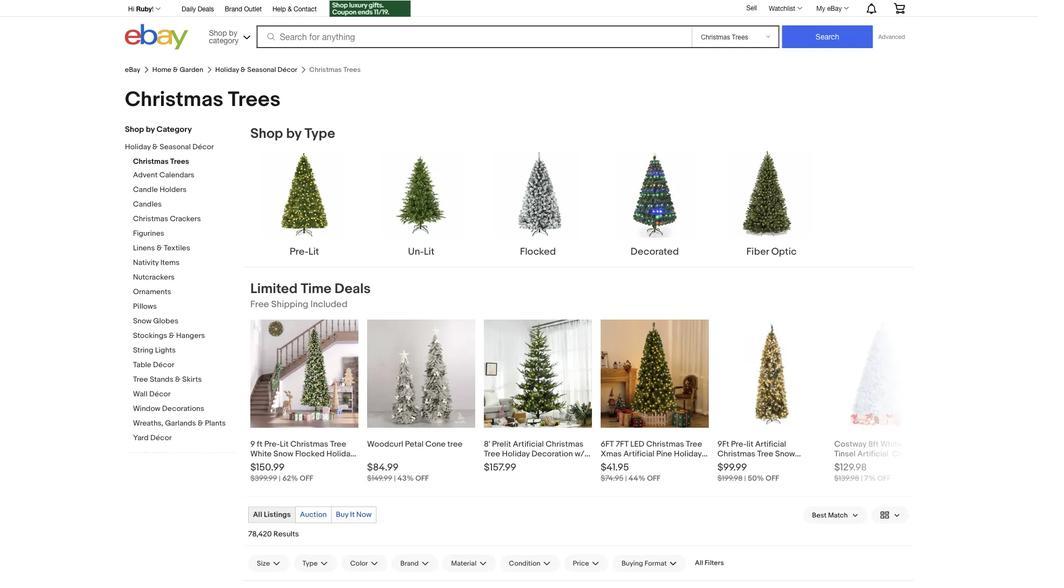 Task type: describe. For each thing, give the bounding box(es) containing it.
0 vertical spatial holiday & seasonal décor link
[[215, 66, 298, 74]]

buy it now link
[[332, 507, 376, 523]]

hi ruby !
[[128, 5, 154, 12]]

outlet
[[244, 5, 262, 12]]

limited
[[250, 281, 298, 298]]

holiday inside 8' prelit artificial christmas tree holiday decoration w/ 1026 tips, led light
[[502, 449, 530, 458]]

$139.98 text field
[[835, 474, 860, 483]]

by for category
[[146, 125, 155, 134]]

sell link
[[742, 4, 762, 11]]

string
[[133, 346, 153, 355]]

by for category
[[229, 28, 237, 37]]

0 vertical spatial home
[[152, 66, 172, 74]]

stockings
[[133, 331, 167, 341]]

linens
[[133, 244, 155, 253]]

led inside 9 ft pre-lit christmas tree white snow flocked holiday decoration w/ led lights
[[305, 458, 319, 468]]

nativity
[[133, 258, 159, 268]]

table
[[133, 361, 151, 370]]

price
[[573, 559, 590, 568]]

1026
[[484, 458, 501, 468]]

shop by category
[[209, 28, 239, 45]]

shop by type
[[250, 126, 335, 142]]

christmas up advent
[[133, 157, 169, 166]]

candles
[[133, 200, 162, 209]]

$150.99
[[250, 461, 285, 473]]

w/ inside 8' prelit artificial christmas tree holiday decoration w/ 1026 tips, led light
[[575, 449, 585, 458]]

price button
[[565, 555, 609, 572]]

hangers
[[176, 331, 205, 341]]

lit for pre-
[[309, 246, 319, 258]]

type inside "dropdown button"
[[303, 559, 318, 568]]

calendars
[[159, 171, 195, 180]]

9ft pre-lit artificial christmas tree snow flocked with 460 led lights pine cone image
[[718, 319, 826, 428]]

tree inside 6ft 7ft led christmas tree xmas artificial pine holiday home decor w/metal stand
[[686, 439, 703, 449]]

wall décor link
[[133, 390, 236, 400]]

christmas crackers link
[[133, 215, 236, 225]]

all for all listings
[[253, 510, 262, 520]]

| for $129.98
[[861, 474, 863, 483]]

optic
[[772, 246, 797, 258]]

woodcurl petal cone tree
[[367, 439, 463, 449]]

shop for shop by category
[[125, 125, 144, 134]]

fiber optic link
[[718, 151, 826, 258]]

holders
[[160, 185, 187, 194]]

home & garden link
[[152, 66, 203, 74]]

w/ inside 9 ft pre-lit christmas tree white snow flocked holiday decoration w/ led lights
[[294, 458, 303, 468]]

1 vertical spatial ebay
[[125, 66, 140, 74]]

tree inside holiday & seasonal décor christmas trees advent calendars candle holders candles christmas crackers figurines linens & textiles nativity items nutcrackers ornaments pillows snow globes stockings & hangers string lights table décor tree stands & skirts wall décor window decorations wreaths, garlands & plants yard décor
[[133, 375, 148, 384]]

1 horizontal spatial pre-
[[290, 246, 309, 258]]

ruby
[[136, 5, 152, 12]]

pillows link
[[133, 302, 236, 312]]

my ebay link
[[811, 2, 854, 15]]

led inside 6ft 7ft led christmas tree xmas artificial pine holiday home decor w/metal stand
[[631, 439, 645, 449]]

78,420
[[248, 530, 272, 539]]

home inside 6ft 7ft led christmas tree xmas artificial pine holiday home decor w/metal stand
[[601, 458, 623, 468]]

linens & textiles link
[[133, 244, 236, 254]]

xmas
[[601, 449, 622, 458]]

time
[[301, 281, 332, 298]]

cone
[[426, 439, 446, 449]]

decoration inside 8' prelit artificial christmas tree holiday decoration w/ 1026 tips, led light
[[532, 449, 573, 458]]

nutcrackers link
[[133, 273, 236, 283]]

account navigation
[[122, 0, 914, 18]]

tips,
[[503, 458, 520, 468]]

decorated link
[[601, 151, 709, 258]]

help & contact
[[273, 5, 317, 12]]

seasonal for holiday & seasonal décor christmas trees advent calendars candle holders candles christmas crackers figurines linens & textiles nativity items nutcrackers ornaments pillows snow globes stockings & hangers string lights table décor tree stands & skirts wall décor window decorations wreaths, garlands & plants yard décor
[[160, 143, 191, 152]]

wall
[[133, 390, 148, 399]]

help & contact link
[[273, 3, 317, 15]]

holiday down category
[[215, 66, 239, 74]]

lights inside holiday & seasonal décor christmas trees advent calendars candle holders candles christmas crackers figurines linens & textiles nativity items nutcrackers ornaments pillows snow globes stockings & hangers string lights table décor tree stands & skirts wall décor window decorations wreaths, garlands & plants yard décor
[[155, 346, 176, 355]]

& left garden
[[173, 66, 178, 74]]

filters
[[705, 559, 724, 568]]

0 vertical spatial type
[[305, 126, 335, 142]]

deals inside limited time deals free shipping included
[[335, 281, 371, 298]]

tinsel
[[835, 449, 856, 458]]

tree stands & skirts link
[[133, 375, 236, 385]]

christmas up figurines
[[133, 215, 168, 224]]

globes
[[153, 317, 179, 326]]

ornaments link
[[133, 288, 236, 298]]

buying
[[622, 559, 643, 568]]

daily deals
[[182, 5, 214, 12]]

buy
[[336, 510, 349, 520]]

category
[[157, 125, 192, 134]]

off for $129.98
[[878, 474, 891, 483]]

white inside 9 ft pre-lit christmas tree white snow flocked holiday decoration w/ led lights
[[250, 449, 272, 458]]

window
[[133, 404, 160, 414]]

lights inside 9 ft pre-lit christmas tree white snow flocked holiday decoration w/ led lights
[[321, 458, 344, 468]]

buying format button
[[613, 555, 687, 572]]

buy it now
[[336, 510, 372, 520]]

flocked image
[[495, 151, 582, 238]]

items
[[161, 258, 180, 268]]

shop for shop by category
[[209, 28, 227, 37]]

8ft
[[869, 439, 879, 449]]

candles link
[[133, 200, 236, 210]]

iridescent
[[904, 439, 942, 449]]

off for $84.99
[[416, 474, 429, 483]]

main content containing shop by type
[[244, 125, 943, 584]]

holiday & seasonal décor christmas trees advent calendars candle holders candles christmas crackers figurines linens & textiles nativity items nutcrackers ornaments pillows snow globes stockings & hangers string lights table décor tree stands & skirts wall décor window decorations wreaths, garlands & plants yard décor
[[125, 143, 226, 443]]

nutcrackers
[[133, 273, 175, 282]]

christmas inside 9 ft pre-lit christmas tree white snow flocked holiday decoration w/ led lights
[[291, 439, 328, 449]]

shipping
[[271, 299, 309, 310]]

tree inside 8' prelit artificial christmas tree holiday decoration w/ 1026 tips, led light
[[484, 449, 500, 458]]

tree inside 9 ft pre-lit christmas tree white snow flocked holiday decoration w/ led lights
[[330, 439, 346, 449]]

daily deals link
[[182, 3, 214, 15]]

& inside account navigation
[[288, 5, 292, 12]]

ebay link
[[125, 66, 140, 74]]

by for type
[[286, 126, 302, 142]]

watchlist link
[[763, 2, 808, 15]]

brand for brand outlet
[[225, 5, 242, 12]]

9 ft pre-lit christmas tree white snow flocked holiday decoration w/ led lights image
[[250, 319, 359, 428]]

best match
[[813, 511, 848, 519]]

w/metal
[[650, 458, 680, 468]]

$199.98 text field
[[718, 474, 743, 483]]

light
[[538, 458, 554, 468]]

all filters button
[[691, 555, 729, 572]]

brand outlet link
[[225, 3, 262, 15]]

ebay inside account navigation
[[828, 4, 842, 12]]

garlands
[[165, 419, 196, 428]]

0 vertical spatial trees
[[228, 87, 281, 112]]

sell
[[747, 4, 757, 11]]

brand button
[[392, 555, 438, 572]]

all filters
[[695, 559, 724, 568]]

contact
[[294, 5, 317, 12]]

decoration inside 9 ft pre-lit christmas tree white snow flocked holiday decoration w/ led lights
[[250, 458, 292, 468]]

off for $150.99
[[300, 474, 313, 483]]



Task type: locate. For each thing, give the bounding box(es) containing it.
1 horizontal spatial trees
[[228, 87, 281, 112]]

& right 'linens'
[[157, 244, 162, 253]]

category
[[209, 36, 239, 45]]

candle
[[133, 185, 158, 194]]

get the coupon image
[[330, 1, 411, 17]]

holiday & seasonal décor link
[[215, 66, 298, 74], [125, 143, 228, 153]]

off for $99.99
[[766, 474, 780, 483]]

off inside $84.99 $149.99 | 43% off
[[416, 474, 429, 483]]

$399.99 text field
[[250, 474, 277, 483]]

1 horizontal spatial deals
[[335, 281, 371, 298]]

2 horizontal spatial by
[[286, 126, 302, 142]]

1 vertical spatial pre-
[[264, 439, 280, 449]]

| left 62%
[[279, 474, 281, 483]]

brand right color "dropdown button"
[[401, 559, 419, 568]]

$74.95 text field
[[601, 474, 624, 483]]

| left '43%' in the bottom left of the page
[[394, 474, 396, 483]]

0 horizontal spatial white
[[250, 449, 272, 458]]

all for all filters
[[695, 559, 704, 568]]

all up the 78,420
[[253, 510, 262, 520]]

decorated
[[631, 246, 679, 258]]

flocked
[[520, 246, 556, 258], [295, 449, 325, 458]]

& down 'globes'
[[169, 331, 175, 341]]

0 horizontal spatial trees
[[170, 157, 189, 166]]

seasonal down shop by category dropdown button
[[247, 66, 276, 74]]

snow down pillows
[[133, 317, 152, 326]]

holiday down shop by category
[[125, 143, 151, 152]]

6ft
[[601, 439, 614, 449]]

0 vertical spatial brand
[[225, 5, 242, 12]]

flocked inside 9 ft pre-lit christmas tree white snow flocked holiday decoration w/ led lights
[[295, 449, 325, 458]]

main content
[[244, 125, 943, 584]]

1 | from the left
[[279, 474, 281, 483]]

ornaments
[[133, 288, 171, 297]]

5 off from the left
[[878, 474, 891, 483]]

christmas up category
[[125, 87, 223, 112]]

| for $150.99
[[279, 474, 281, 483]]

0 vertical spatial snow
[[133, 317, 152, 326]]

2 horizontal spatial lit
[[424, 246, 435, 258]]

1 horizontal spatial seasonal
[[247, 66, 276, 74]]

9 ft pre-lit christmas tree white snow flocked holiday decoration w/ led lights
[[250, 439, 355, 468]]

off for $41.95
[[647, 474, 661, 483]]

8' prelit artificial christmas tree holiday decoration w/ 1026 tips, led light image
[[484, 319, 592, 428]]

0 horizontal spatial lit
[[280, 439, 289, 449]]

| for $99.99
[[745, 474, 746, 483]]

1 vertical spatial home
[[601, 458, 623, 468]]

hi
[[128, 5, 134, 12]]

ebay
[[828, 4, 842, 12], [125, 66, 140, 74]]

1 horizontal spatial lit
[[309, 246, 319, 258]]

Search for anything text field
[[258, 27, 690, 47]]

0 horizontal spatial flocked
[[295, 449, 325, 458]]

holiday up $157.99
[[502, 449, 530, 458]]

| inside $41.95 $74.95 | 44% off
[[626, 474, 627, 483]]

2 horizontal spatial led
[[631, 439, 645, 449]]

led inside 8' prelit artificial christmas tree holiday decoration w/ 1026 tips, led light
[[522, 458, 536, 468]]

fiber
[[747, 246, 769, 258]]

deals inside account navigation
[[198, 5, 214, 12]]

trees up calendars
[[170, 157, 189, 166]]

pre- up the time
[[290, 246, 309, 258]]

0 horizontal spatial artificial
[[513, 439, 544, 449]]

1 horizontal spatial home
[[601, 458, 623, 468]]

deals
[[198, 5, 214, 12], [335, 281, 371, 298]]

2 | from the left
[[394, 474, 396, 483]]

$41.95
[[601, 461, 629, 473]]

!
[[152, 5, 154, 12]]

all left filters
[[695, 559, 704, 568]]

0 horizontal spatial pre-
[[264, 439, 280, 449]]

lights
[[155, 346, 176, 355], [321, 458, 344, 468]]

shop inside 'shop by category'
[[209, 28, 227, 37]]

trees inside holiday & seasonal décor christmas trees advent calendars candle holders candles christmas crackers figurines linens & textiles nativity items nutcrackers ornaments pillows snow globes stockings & hangers string lights table décor tree stands & skirts wall décor window decorations wreaths, garlands & plants yard décor
[[170, 157, 189, 166]]

christmas up light on the right of page
[[546, 439, 584, 449]]

by inside 'shop by category'
[[229, 28, 237, 37]]

decorated image
[[612, 151, 698, 238]]

free
[[250, 299, 269, 310]]

0 vertical spatial lights
[[155, 346, 176, 355]]

3 off from the left
[[647, 474, 661, 483]]

lights left $84.99
[[321, 458, 344, 468]]

off inside $41.95 $74.95 | 44% off
[[647, 474, 661, 483]]

shop by category banner
[[122, 0, 914, 52]]

43%
[[398, 474, 414, 483]]

auction link
[[296, 507, 331, 523]]

0 horizontal spatial seasonal
[[160, 143, 191, 152]]

& left skirts
[[175, 375, 181, 384]]

None submit
[[783, 25, 873, 48]]

yard décor link
[[133, 434, 236, 444]]

led left light on the right of page
[[522, 458, 536, 468]]

yard
[[133, 434, 149, 443]]

5 | from the left
[[861, 474, 863, 483]]

off right '43%' in the bottom left of the page
[[416, 474, 429, 483]]

0 horizontal spatial lights
[[155, 346, 176, 355]]

shop for shop by type
[[250, 126, 283, 142]]

3 | from the left
[[626, 474, 627, 483]]

off inside $99.99 $199.98 | 50% off
[[766, 474, 780, 483]]

holiday inside 6ft 7ft led christmas tree xmas artificial pine holiday home decor w/metal stand
[[674, 449, 702, 458]]

snow inside 9 ft pre-lit christmas tree white snow flocked holiday decoration w/ led lights
[[274, 449, 294, 458]]

skirts
[[182, 375, 202, 384]]

home right "ebay" link
[[152, 66, 172, 74]]

wreaths,
[[133, 419, 163, 428]]

&
[[288, 5, 292, 12], [173, 66, 178, 74], [241, 66, 246, 74], [152, 143, 158, 152], [157, 244, 162, 253], [169, 331, 175, 341], [175, 375, 181, 384], [198, 419, 203, 428]]

1 horizontal spatial led
[[522, 458, 536, 468]]

1 horizontal spatial shop
[[209, 28, 227, 37]]

0 horizontal spatial ebay
[[125, 66, 140, 74]]

2 horizontal spatial shop
[[250, 126, 283, 142]]

| inside $99.99 $199.98 | 50% off
[[745, 474, 746, 483]]

artificial inside 8' prelit artificial christmas tree holiday decoration w/ 1026 tips, led light
[[513, 439, 544, 449]]

condition
[[509, 559, 541, 568]]

1 horizontal spatial ebay
[[828, 4, 842, 12]]

1 horizontal spatial artificial
[[624, 449, 655, 458]]

ebay right my
[[828, 4, 842, 12]]

pre- inside 9 ft pre-lit christmas tree white snow flocked holiday decoration w/ led lights
[[264, 439, 280, 449]]

0 horizontal spatial snow
[[133, 317, 152, 326]]

trees
[[228, 87, 281, 112], [170, 157, 189, 166]]

holiday right pine at bottom
[[674, 449, 702, 458]]

white up $150.99
[[250, 449, 272, 458]]

all listings link
[[249, 507, 295, 523]]

un-
[[408, 246, 424, 258]]

seasonal down category
[[160, 143, 191, 152]]

material
[[451, 559, 477, 568]]

format
[[645, 559, 667, 568]]

1 vertical spatial deals
[[335, 281, 371, 298]]

christmas inside 8' prelit artificial christmas tree holiday decoration w/ 1026 tips, led light
[[546, 439, 584, 449]]

christmas up 62%
[[291, 439, 328, 449]]

tree
[[448, 439, 463, 449]]

un lit image
[[378, 151, 465, 238]]

1 horizontal spatial lights
[[321, 458, 344, 468]]

$74.95
[[601, 474, 624, 483]]

1 vertical spatial holiday & seasonal décor link
[[125, 143, 228, 153]]

white inside costway 8ft white iridescent tinsel artificial christmas tree w/1636 branch tips
[[881, 439, 902, 449]]

$99.99
[[718, 461, 748, 473]]

$139.98
[[835, 474, 860, 483]]

your shopping cart image
[[894, 3, 906, 14]]

trees down the holiday & seasonal décor
[[228, 87, 281, 112]]

christmas up w/metal
[[647, 439, 684, 449]]

| inside $129.98 $139.98 | 7% off
[[861, 474, 863, 483]]

8' prelit artificial christmas tree holiday decoration w/ 1026 tips, led light
[[484, 439, 585, 468]]

lit for un-
[[424, 246, 435, 258]]

& right 'help'
[[288, 5, 292, 12]]

| left 44%
[[626, 474, 627, 483]]

table décor link
[[133, 361, 236, 371]]

snow inside holiday & seasonal décor christmas trees advent calendars candle holders candles christmas crackers figurines linens & textiles nativity items nutcrackers ornaments pillows snow globes stockings & hangers string lights table décor tree stands & skirts wall décor window decorations wreaths, garlands & plants yard décor
[[133, 317, 152, 326]]

6ft 7ft led christmas tree xmas artificial pine holiday home decor w/metal stand image
[[601, 319, 709, 428]]

figurines
[[133, 229, 164, 238]]

pre- right ft
[[264, 439, 280, 449]]

deals up included
[[335, 281, 371, 298]]

snow up $150.99 $399.99 | 62% off
[[274, 449, 294, 458]]

brand inside brand outlet link
[[225, 5, 242, 12]]

tree inside costway 8ft white iridescent tinsel artificial christmas tree w/1636 branch tips
[[835, 458, 851, 468]]

| left 7% on the bottom right of the page
[[861, 474, 863, 483]]

7%
[[865, 474, 876, 483]]

| for $84.99
[[394, 474, 396, 483]]

1 horizontal spatial decoration
[[532, 449, 573, 458]]

1 vertical spatial trees
[[170, 157, 189, 166]]

0 vertical spatial all
[[253, 510, 262, 520]]

condition button
[[501, 555, 560, 572]]

| left 50%
[[745, 474, 746, 483]]

seasonal for holiday & seasonal décor
[[247, 66, 276, 74]]

w/ left 6ft
[[575, 449, 585, 458]]

pre lit image
[[261, 151, 348, 238]]

my ebay
[[817, 4, 842, 12]]

limited time deals free shipping included
[[250, 281, 371, 310]]

it
[[350, 510, 355, 520]]

0 horizontal spatial decoration
[[250, 458, 292, 468]]

help
[[273, 5, 286, 12]]

seasonal inside holiday & seasonal décor christmas trees advent calendars candle holders candles christmas crackers figurines linens & textiles nativity items nutcrackers ornaments pillows snow globes stockings & hangers string lights table décor tree stands & skirts wall décor window decorations wreaths, garlands & plants yard décor
[[160, 143, 191, 152]]

artificial inside 6ft 7ft led christmas tree xmas artificial pine holiday home decor w/metal stand
[[624, 449, 655, 458]]

1 horizontal spatial brand
[[401, 559, 419, 568]]

off right 7% on the bottom right of the page
[[878, 474, 891, 483]]

fiber optic image
[[729, 151, 815, 238]]

& down shop by category
[[152, 143, 158, 152]]

holiday left woodcurl
[[327, 449, 355, 458]]

0 vertical spatial pre-
[[290, 246, 309, 258]]

0 horizontal spatial deals
[[198, 5, 214, 12]]

0 horizontal spatial by
[[146, 125, 155, 134]]

none submit inside shop by category banner
[[783, 25, 873, 48]]

0 vertical spatial flocked
[[520, 246, 556, 258]]

led right 7ft at bottom
[[631, 439, 645, 449]]

1 horizontal spatial snow
[[274, 449, 294, 458]]

brand for brand
[[401, 559, 419, 568]]

0 horizontal spatial brand
[[225, 5, 242, 12]]

deals right daily
[[198, 5, 214, 12]]

artificial christmas
[[858, 449, 931, 458]]

all inside button
[[695, 559, 704, 568]]

0 horizontal spatial w/
[[294, 458, 303, 468]]

white right 8ft
[[881, 439, 902, 449]]

1 horizontal spatial all
[[695, 559, 704, 568]]

home up $74.95
[[601, 458, 623, 468]]

christmas inside 6ft 7ft led christmas tree xmas artificial pine holiday home decor w/metal stand
[[647, 439, 684, 449]]

costway
[[835, 439, 867, 449]]

lit inside 9 ft pre-lit christmas tree white snow flocked holiday decoration w/ led lights
[[280, 439, 289, 449]]

1 horizontal spatial w/
[[575, 449, 585, 458]]

artificial up $41.95 $74.95 | 44% off
[[624, 449, 655, 458]]

| for $41.95
[[626, 474, 627, 483]]

1 vertical spatial type
[[303, 559, 318, 568]]

off inside $129.98 $139.98 | 7% off
[[878, 474, 891, 483]]

tree up $157.99
[[484, 449, 500, 458]]

advent
[[133, 171, 158, 180]]

4 off from the left
[[766, 474, 780, 483]]

results
[[274, 530, 299, 539]]

w/ up 62%
[[294, 458, 303, 468]]

0 vertical spatial deals
[[198, 5, 214, 12]]

7ft
[[616, 439, 629, 449]]

50%
[[748, 474, 764, 483]]

best match button
[[804, 507, 868, 524]]

pre-lit link
[[250, 151, 359, 258]]

led right $150.99
[[305, 458, 319, 468]]

petal
[[405, 439, 424, 449]]

| inside $150.99 $399.99 | 62% off
[[279, 474, 281, 483]]

all listings
[[253, 510, 291, 520]]

4 | from the left
[[745, 474, 746, 483]]

1 horizontal spatial white
[[881, 439, 902, 449]]

tree up the $139.98 text box
[[835, 458, 851, 468]]

un-lit
[[408, 246, 435, 258]]

costway 8ft white iridescent tinsel artificial christmas tree w/1636 branch tips image
[[835, 319, 943, 428]]

& left plants
[[198, 419, 203, 428]]

shop by category button
[[204, 24, 253, 47]]

brand left outlet
[[225, 5, 242, 12]]

artificial up tips,
[[513, 439, 544, 449]]

decoration right tips,
[[532, 449, 573, 458]]

lit inside pre-lit link
[[309, 246, 319, 258]]

lights down the stockings
[[155, 346, 176, 355]]

0 horizontal spatial all
[[253, 510, 262, 520]]

branch
[[881, 458, 907, 468]]

off right 62%
[[300, 474, 313, 483]]

lit inside 'un-lit' link
[[424, 246, 435, 258]]

1 vertical spatial flocked
[[295, 449, 325, 458]]

0 horizontal spatial led
[[305, 458, 319, 468]]

un-lit link
[[367, 151, 476, 258]]

listings
[[264, 510, 291, 520]]

decoration
[[532, 449, 573, 458], [250, 458, 292, 468]]

tree up wall
[[133, 375, 148, 384]]

1 vertical spatial snow
[[274, 449, 294, 458]]

off right 44%
[[647, 474, 661, 483]]

1 vertical spatial seasonal
[[160, 143, 191, 152]]

1 off from the left
[[300, 474, 313, 483]]

6ft 7ft led christmas tree xmas artificial pine holiday home decor w/metal stand
[[601, 439, 703, 468]]

1 horizontal spatial flocked
[[520, 246, 556, 258]]

candle holders link
[[133, 185, 236, 196]]

by inside main content
[[286, 126, 302, 142]]

holiday inside holiday & seasonal décor christmas trees advent calendars candle holders candles christmas crackers figurines linens & textiles nativity items nutcrackers ornaments pillows snow globes stockings & hangers string lights table décor tree stands & skirts wall décor window decorations wreaths, garlands & plants yard décor
[[125, 143, 151, 152]]

$149.99 text field
[[367, 474, 393, 483]]

| inside $84.99 $149.99 | 43% off
[[394, 474, 396, 483]]

woodcurl petal cone tree image
[[367, 319, 476, 428]]

plants
[[205, 419, 226, 428]]

tree up stand
[[686, 439, 703, 449]]

décor
[[278, 66, 298, 74], [193, 143, 214, 152], [153, 361, 175, 370], [149, 390, 171, 399], [150, 434, 172, 443]]

decoration up $399.99
[[250, 458, 292, 468]]

now
[[357, 510, 372, 520]]

brand
[[225, 5, 242, 12], [401, 559, 419, 568]]

type
[[305, 126, 335, 142], [303, 559, 318, 568]]

tips
[[908, 458, 924, 468]]

flocked inside flocked link
[[520, 246, 556, 258]]

holiday inside 9 ft pre-lit christmas tree white snow flocked holiday decoration w/ led lights
[[327, 449, 355, 458]]

shop
[[209, 28, 227, 37], [125, 125, 144, 134], [250, 126, 283, 142]]

0 horizontal spatial home
[[152, 66, 172, 74]]

0 vertical spatial seasonal
[[247, 66, 276, 74]]

christmas trees
[[125, 87, 281, 112]]

off inside $150.99 $399.99 | 62% off
[[300, 474, 313, 483]]

ebay left home & garden link
[[125, 66, 140, 74]]

0 vertical spatial ebay
[[828, 4, 842, 12]]

brand inside the brand "dropdown button"
[[401, 559, 419, 568]]

decor
[[625, 458, 648, 468]]

pre-
[[290, 246, 309, 258], [264, 439, 280, 449]]

view: gallery view image
[[881, 510, 901, 521]]

0 horizontal spatial shop
[[125, 125, 144, 134]]

1 vertical spatial all
[[695, 559, 704, 568]]

& down shop by category dropdown button
[[241, 66, 246, 74]]

off right 50%
[[766, 474, 780, 483]]

shop by category
[[125, 125, 192, 134]]

snow globes link
[[133, 317, 236, 327]]

1 horizontal spatial by
[[229, 28, 237, 37]]

decorations
[[162, 404, 204, 414]]

tree left woodcurl
[[330, 439, 346, 449]]

1 vertical spatial brand
[[401, 559, 419, 568]]

buying format
[[622, 559, 667, 568]]

type button
[[294, 555, 337, 572]]

stockings & hangers link
[[133, 331, 236, 342]]

2 off from the left
[[416, 474, 429, 483]]

1 vertical spatial lights
[[321, 458, 344, 468]]

$199.98
[[718, 474, 743, 483]]



Task type: vqa. For each thing, say whether or not it's contained in the screenshot.
Adults
no



